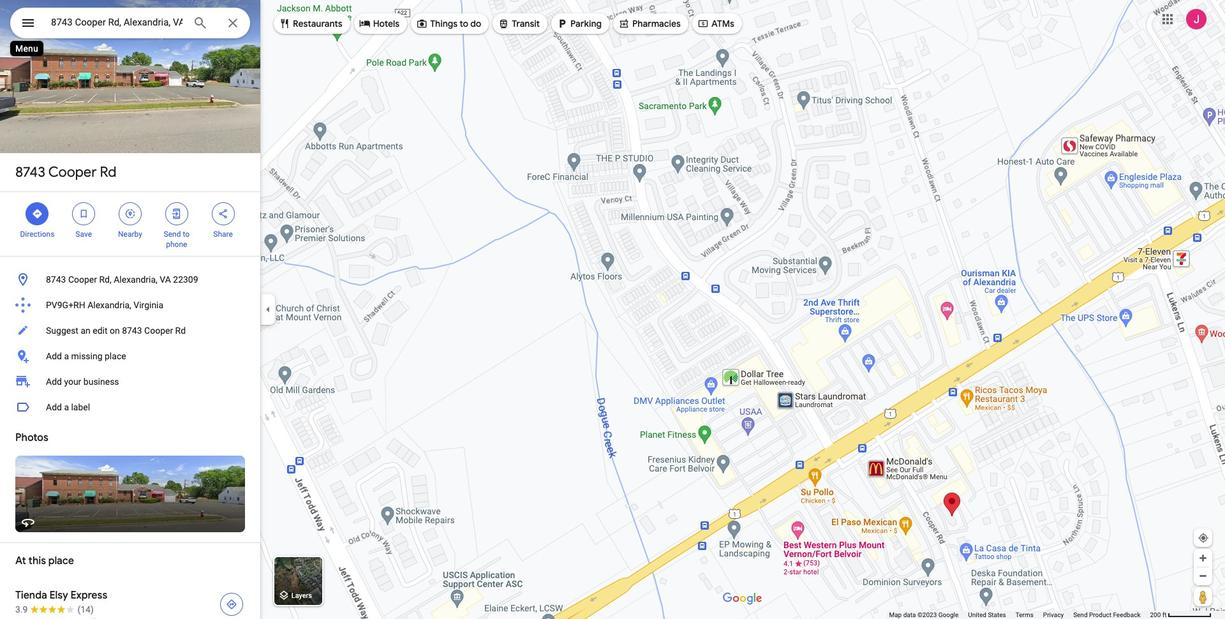 Task type: locate. For each thing, give the bounding box(es) containing it.
0 vertical spatial cooper
[[48, 163, 97, 181]]

send product feedback button
[[1073, 611, 1141, 619]]

cooper for rd,
[[68, 274, 97, 285]]

place
[[105, 351, 126, 361], [48, 555, 74, 567]]

alexandria,
[[114, 274, 158, 285], [88, 300, 131, 310]]

a for label
[[64, 402, 69, 412]]

united
[[968, 611, 987, 618]]


[[78, 207, 89, 221]]

at this place
[[15, 555, 74, 567]]

feedback
[[1113, 611, 1141, 618]]

edit
[[93, 325, 108, 336]]

footer inside google maps element
[[889, 611, 1150, 619]]

1 vertical spatial to
[[183, 230, 190, 239]]

0 horizontal spatial 8743
[[15, 163, 45, 181]]

footer containing map data ©2023 google
[[889, 611, 1150, 619]]

pv9g+rh
[[46, 300, 85, 310]]

to left do
[[460, 18, 468, 29]]

rd
[[100, 163, 116, 181], [175, 325, 186, 336]]

cooper left rd,
[[68, 274, 97, 285]]

cooper inside button
[[68, 274, 97, 285]]

alexandria, up the pv9g+rh alexandria, virginia button
[[114, 274, 158, 285]]

8743 cooper rd main content
[[0, 0, 260, 619]]

add your business
[[46, 377, 119, 387]]

place down suggest an edit on 8743 cooper rd
[[105, 351, 126, 361]]

0 horizontal spatial rd
[[100, 163, 116, 181]]

send up phone
[[164, 230, 181, 239]]

your
[[64, 377, 81, 387]]

0 vertical spatial rd
[[100, 163, 116, 181]]

1 vertical spatial rd
[[175, 325, 186, 336]]

8743 right on in the left bottom of the page
[[122, 325, 142, 336]]

0 horizontal spatial place
[[48, 555, 74, 567]]

0 vertical spatial a
[[64, 351, 69, 361]]

1 horizontal spatial 8743
[[46, 274, 66, 285]]

rd,
[[99, 274, 112, 285]]

0 vertical spatial send
[[164, 230, 181, 239]]

zoom in image
[[1198, 553, 1208, 563]]

1 vertical spatial a
[[64, 402, 69, 412]]

2 vertical spatial cooper
[[144, 325, 173, 336]]

add a missing place button
[[0, 343, 260, 369]]

1 add from the top
[[46, 351, 62, 361]]

 atms
[[697, 17, 734, 31]]

2 vertical spatial add
[[46, 402, 62, 412]]

8743 inside button
[[122, 325, 142, 336]]

cooper
[[48, 163, 97, 181], [68, 274, 97, 285], [144, 325, 173, 336]]

add a missing place
[[46, 351, 126, 361]]

3.9
[[15, 604, 28, 615]]

0 vertical spatial 8743
[[15, 163, 45, 181]]

1 horizontal spatial place
[[105, 351, 126, 361]]

send
[[164, 230, 181, 239], [1073, 611, 1088, 618]]

send to phone
[[164, 230, 190, 249]]

business
[[83, 377, 119, 387]]

express
[[71, 589, 107, 602]]

send for send to phone
[[164, 230, 181, 239]]

add your business link
[[0, 369, 260, 394]]

missing
[[71, 351, 102, 361]]

0 horizontal spatial to
[[183, 230, 190, 239]]

rd down 22309
[[175, 325, 186, 336]]

add for add your business
[[46, 377, 62, 387]]

label
[[71, 402, 90, 412]]

footer
[[889, 611, 1150, 619]]

send product feedback
[[1073, 611, 1141, 618]]

1 vertical spatial add
[[46, 377, 62, 387]]

 hotels
[[359, 17, 400, 31]]

 restaurants
[[279, 17, 342, 31]]

to up phone
[[183, 230, 190, 239]]

send inside send product feedback button
[[1073, 611, 1088, 618]]

 parking
[[557, 17, 602, 31]]

place inside button
[[105, 351, 126, 361]]

to inside send to phone
[[183, 230, 190, 239]]


[[557, 17, 568, 31]]

0 vertical spatial to
[[460, 18, 468, 29]]

virginia
[[134, 300, 163, 310]]


[[618, 17, 630, 31]]

alexandria, inside button
[[88, 300, 131, 310]]

2 horizontal spatial 8743
[[122, 325, 142, 336]]

1 vertical spatial alexandria,
[[88, 300, 131, 310]]

add down suggest at the left of the page
[[46, 351, 62, 361]]

add
[[46, 351, 62, 361], [46, 377, 62, 387], [46, 402, 62, 412]]

a left the "missing" in the bottom of the page
[[64, 351, 69, 361]]

1 a from the top
[[64, 351, 69, 361]]

privacy
[[1043, 611, 1064, 618]]

alexandria, inside button
[[114, 274, 158, 285]]

to
[[460, 18, 468, 29], [183, 230, 190, 239]]


[[171, 207, 182, 221]]

product
[[1089, 611, 1112, 618]]

photos
[[15, 431, 48, 444]]

none field inside 8743 cooper rd, alexandria, va 22309 field
[[51, 15, 183, 30]]

©2023
[[918, 611, 937, 618]]

1 vertical spatial 8743
[[46, 274, 66, 285]]

place right this
[[48, 555, 74, 567]]

add left the label
[[46, 402, 62, 412]]

parking
[[571, 18, 602, 29]]

cooper up 
[[48, 163, 97, 181]]


[[217, 207, 229, 221]]

0 vertical spatial add
[[46, 351, 62, 361]]

pv9g+rh alexandria, virginia button
[[0, 292, 260, 318]]

0 horizontal spatial send
[[164, 230, 181, 239]]

2 a from the top
[[64, 402, 69, 412]]

1 vertical spatial send
[[1073, 611, 1088, 618]]

0 vertical spatial alexandria,
[[114, 274, 158, 285]]

cooper down virginia
[[144, 325, 173, 336]]

united states button
[[968, 611, 1006, 619]]

8743 inside button
[[46, 274, 66, 285]]

0 vertical spatial place
[[105, 351, 126, 361]]

phone
[[166, 240, 187, 249]]

1 horizontal spatial send
[[1073, 611, 1088, 618]]

22309
[[173, 274, 198, 285]]

2 vertical spatial 8743
[[122, 325, 142, 336]]

2 add from the top
[[46, 377, 62, 387]]

to inside  things to do
[[460, 18, 468, 29]]

send left the 'product'
[[1073, 611, 1088, 618]]

zoom out image
[[1198, 571, 1208, 581]]

8743
[[15, 163, 45, 181], [46, 274, 66, 285], [122, 325, 142, 336]]

8743 cooper rd, alexandria, va 22309
[[46, 274, 198, 285]]

on
[[110, 325, 120, 336]]

cooper for rd
[[48, 163, 97, 181]]


[[498, 17, 509, 31]]

rd up actions for 8743 cooper rd region on the top left of the page
[[100, 163, 116, 181]]

 search field
[[10, 8, 250, 41]]

1 horizontal spatial to
[[460, 18, 468, 29]]

add a label button
[[0, 394, 260, 420]]

 button
[[10, 8, 46, 41]]

a left the label
[[64, 402, 69, 412]]

alexandria, down rd,
[[88, 300, 131, 310]]

3 add from the top
[[46, 402, 62, 412]]

8743 Cooper Rd, Alexandria, VA 22309 field
[[10, 8, 250, 38]]

add left your
[[46, 377, 62, 387]]

1 horizontal spatial rd
[[175, 325, 186, 336]]

None field
[[51, 15, 183, 30]]

cooper inside button
[[144, 325, 173, 336]]

8743 up pv9g+rh at left
[[46, 274, 66, 285]]

google
[[939, 611, 959, 618]]

send inside send to phone
[[164, 230, 181, 239]]

map
[[889, 611, 902, 618]]

8743 up 
[[15, 163, 45, 181]]

1 vertical spatial cooper
[[68, 274, 97, 285]]

send for send product feedback
[[1073, 611, 1088, 618]]



Task type: vqa. For each thing, say whether or not it's contained in the screenshot.
your
yes



Task type: describe. For each thing, give the bounding box(es) containing it.

[[697, 17, 709, 31]]

united states
[[968, 611, 1006, 618]]

 transit
[[498, 17, 540, 31]]

tienda elsy express
[[15, 589, 107, 602]]

suggest
[[46, 325, 78, 336]]

an
[[81, 325, 90, 336]]

restaurants
[[293, 18, 342, 29]]

directions image
[[226, 599, 237, 610]]

(14)
[[77, 604, 94, 615]]

pv9g+rh alexandria, virginia
[[46, 300, 163, 310]]

8743 for 8743 cooper rd, alexandria, va 22309
[[46, 274, 66, 285]]

elsy
[[49, 589, 68, 602]]

this
[[28, 555, 46, 567]]

 pharmacies
[[618, 17, 681, 31]]


[[279, 17, 290, 31]]

8743 for 8743 cooper rd
[[15, 163, 45, 181]]

directions
[[20, 230, 54, 239]]

hotels
[[373, 18, 400, 29]]


[[20, 14, 36, 32]]

suggest an edit on 8743 cooper rd button
[[0, 318, 260, 343]]

collapse side panel image
[[261, 302, 275, 317]]

share
[[213, 230, 233, 239]]

at
[[15, 555, 26, 567]]

transit
[[512, 18, 540, 29]]


[[32, 207, 43, 221]]

8743 cooper rd
[[15, 163, 116, 181]]

privacy button
[[1043, 611, 1064, 619]]

terms
[[1016, 611, 1034, 618]]


[[416, 17, 428, 31]]

google maps element
[[0, 0, 1225, 619]]

do
[[470, 18, 481, 29]]

va
[[160, 274, 171, 285]]

pharmacies
[[632, 18, 681, 29]]

add for add a label
[[46, 402, 62, 412]]

tienda
[[15, 589, 47, 602]]

a for missing
[[64, 351, 69, 361]]

things
[[430, 18, 458, 29]]

states
[[988, 611, 1006, 618]]

add a label
[[46, 402, 90, 412]]

add for add a missing place
[[46, 351, 62, 361]]

200 ft button
[[1150, 611, 1212, 618]]


[[359, 17, 371, 31]]

 things to do
[[416, 17, 481, 31]]

actions for 8743 cooper rd region
[[0, 192, 260, 256]]

1 vertical spatial place
[[48, 555, 74, 567]]


[[124, 207, 136, 221]]

map data ©2023 google
[[889, 611, 959, 618]]

ft
[[1163, 611, 1167, 618]]

200
[[1150, 611, 1161, 618]]

data
[[903, 611, 916, 618]]

200 ft
[[1150, 611, 1167, 618]]

rd inside button
[[175, 325, 186, 336]]

8743 cooper rd, alexandria, va 22309 button
[[0, 267, 260, 292]]

nearby
[[118, 230, 142, 239]]

save
[[76, 230, 92, 239]]

terms button
[[1016, 611, 1034, 619]]

layers
[[291, 592, 312, 600]]

show your location image
[[1198, 532, 1209, 544]]

google account: james peterson  
(james.peterson1902@gmail.com) image
[[1186, 9, 1207, 29]]

show street view coverage image
[[1194, 587, 1212, 606]]

atms
[[711, 18, 734, 29]]

suggest an edit on 8743 cooper rd
[[46, 325, 186, 336]]

3.9 stars 14 reviews image
[[15, 603, 94, 616]]



